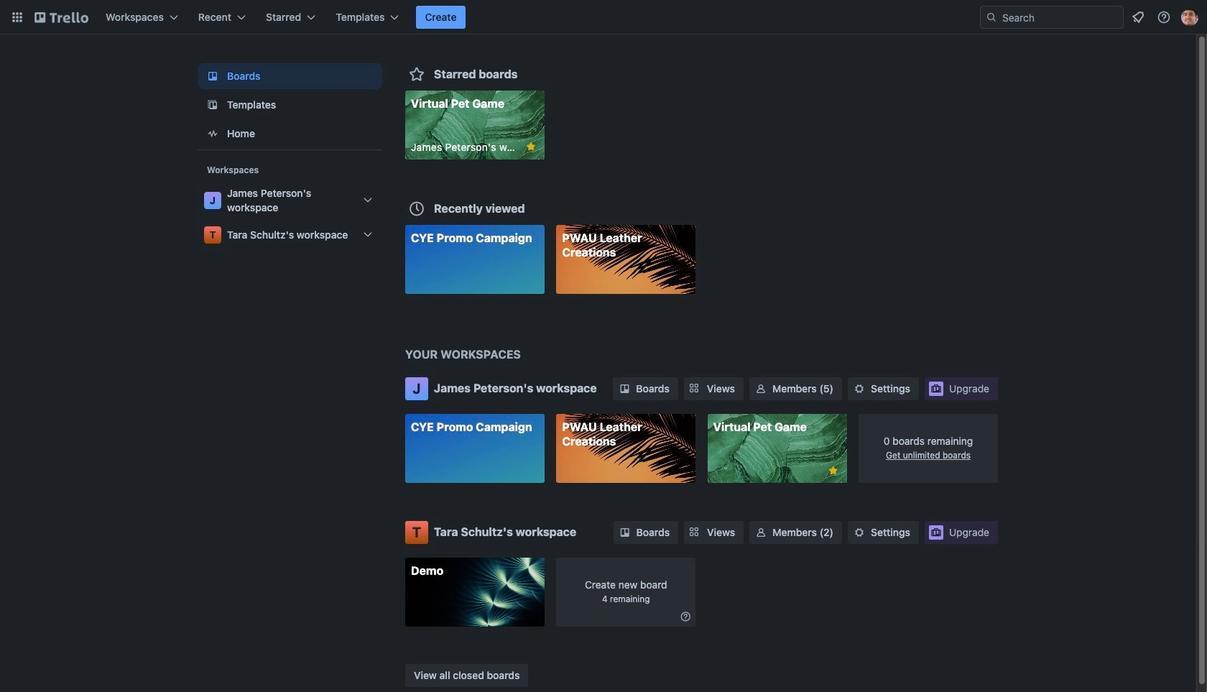 Task type: locate. For each thing, give the bounding box(es) containing it.
primary element
[[0, 0, 1207, 34]]

click to unstar this board. it will be removed from your starred list. image
[[827, 464, 840, 477]]

sm image
[[618, 525, 632, 539]]

Search field
[[997, 7, 1123, 27]]

click to unstar this board. it will be removed from your starred list. image
[[525, 140, 537, 153]]

home image
[[204, 125, 221, 142]]

search image
[[986, 11, 997, 23]]

open information menu image
[[1157, 10, 1171, 24]]

sm image
[[618, 382, 632, 396], [754, 382, 768, 396], [852, 382, 867, 396], [754, 525, 768, 539], [852, 525, 867, 539], [679, 609, 693, 623]]

board image
[[204, 68, 221, 85]]



Task type: describe. For each thing, give the bounding box(es) containing it.
template board image
[[204, 96, 221, 114]]

james peterson (jamespeterson93) image
[[1181, 9, 1199, 26]]

back to home image
[[34, 6, 88, 29]]

0 notifications image
[[1130, 9, 1147, 26]]



Task type: vqa. For each thing, say whether or not it's contained in the screenshot.
+ in the right top of the page
no



